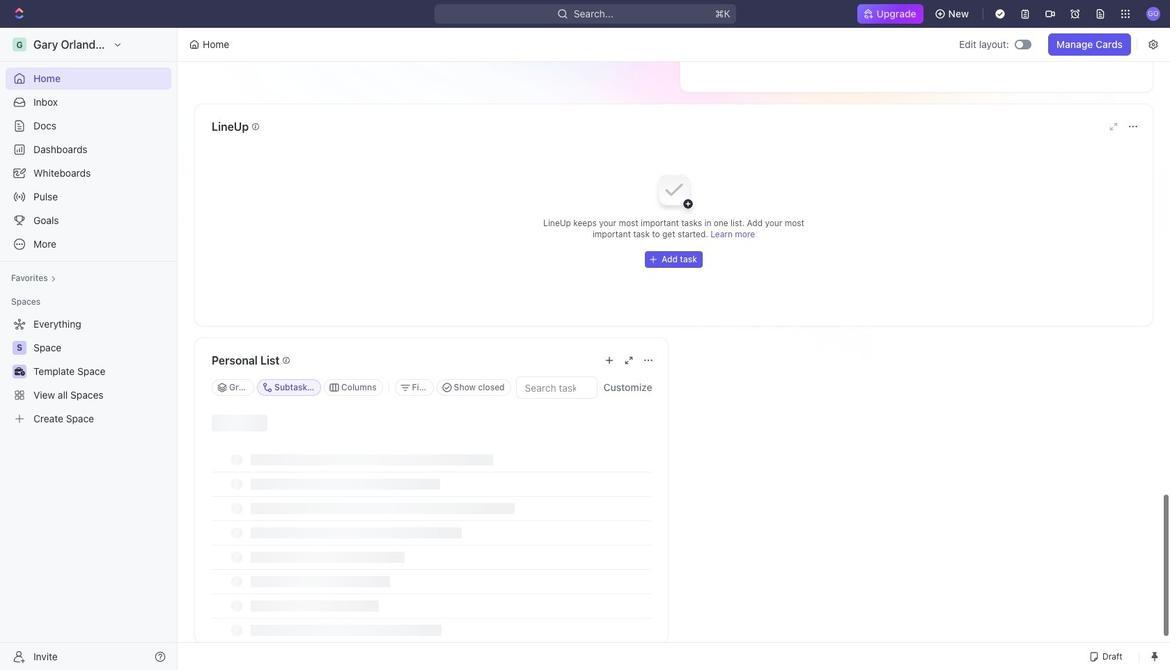 Task type: describe. For each thing, give the bounding box(es) containing it.
Search tasks... text field
[[517, 378, 597, 398]]

space, , element
[[13, 341, 26, 355]]

tree inside sidebar navigation
[[6, 313, 171, 431]]



Task type: vqa. For each thing, say whether or not it's contained in the screenshot.
Invite your team
no



Task type: locate. For each thing, give the bounding box(es) containing it.
tree
[[6, 313, 171, 431]]

sidebar navigation
[[0, 28, 180, 671]]

business time image
[[14, 368, 25, 376]]

gary orlando's workspace, , element
[[13, 38, 26, 52]]



